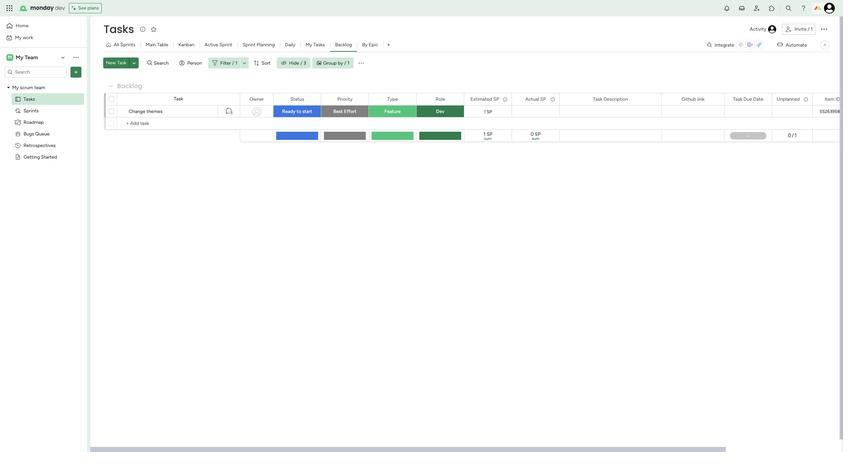 Task type: locate. For each thing, give the bounding box(es) containing it.
public board image
[[15, 96, 21, 102]]

new task button
[[103, 58, 129, 69]]

1
[[811, 26, 813, 32], [236, 60, 238, 66], [348, 60, 350, 66], [484, 109, 486, 114], [231, 111, 232, 115], [484, 132, 486, 137], [795, 133, 797, 139]]

sum inside the 1 sp sum
[[485, 136, 492, 141]]

best effort
[[334, 109, 357, 115]]

tasks up all
[[104, 21, 134, 37]]

Type field
[[386, 96, 400, 103]]

2 horizontal spatial tasks
[[314, 42, 325, 48]]

column information image for actual sp
[[551, 97, 556, 102]]

my for my scrum team
[[12, 85, 19, 91]]

/ inside button
[[808, 26, 810, 32]]

inbox image
[[739, 5, 746, 12]]

activity
[[750, 26, 767, 32]]

retrospectives
[[24, 143, 56, 148]]

workspace image
[[6, 54, 13, 61]]

my inside 'button'
[[15, 35, 22, 40]]

sprint
[[220, 42, 233, 48], [243, 42, 256, 48]]

workspace selection element
[[6, 53, 39, 62]]

to
[[297, 109, 301, 115]]

/ for hide
[[301, 60, 303, 66]]

menu image
[[358, 60, 365, 66]]

main table button
[[141, 40, 174, 50]]

daily button
[[280, 40, 301, 50]]

item id
[[825, 96, 841, 102]]

link
[[698, 96, 705, 102]]

sp
[[494, 96, 499, 102], [541, 96, 546, 102], [487, 109, 492, 114], [487, 132, 493, 137], [535, 132, 541, 137]]

priority
[[338, 96, 353, 102]]

apps image
[[769, 5, 776, 12]]

sprint planning button
[[238, 40, 280, 50]]

public board image
[[15, 154, 21, 160]]

0 horizontal spatial sum
[[485, 136, 492, 141]]

backlog
[[335, 42, 352, 48], [117, 82, 142, 90]]

1 vertical spatial sprints
[[24, 108, 39, 114]]

0 horizontal spatial sprints
[[24, 108, 39, 114]]

sp inside field
[[541, 96, 546, 102]]

Task Due Date field
[[732, 96, 766, 103]]

all
[[114, 42, 119, 48]]

task inside button
[[117, 60, 126, 66]]

1 vertical spatial backlog
[[117, 82, 142, 90]]

backlog inside field
[[117, 82, 142, 90]]

1 horizontal spatial column information image
[[804, 97, 809, 102]]

column information image
[[551, 97, 556, 102], [804, 97, 809, 102]]

0 horizontal spatial column information image
[[551, 97, 556, 102]]

my inside 'workspace selection' element
[[16, 54, 23, 61]]

task inside field
[[734, 96, 743, 102]]

my right workspace icon
[[16, 54, 23, 61]]

sprints up roadmap
[[24, 108, 39, 114]]

scrum
[[20, 85, 33, 91]]

sprints
[[120, 42, 136, 48], [24, 108, 39, 114]]

bugs
[[24, 131, 34, 137]]

2 column information image from the left
[[804, 97, 809, 102]]

backlog for the backlog button on the left top of page
[[335, 42, 352, 48]]

see
[[78, 5, 86, 11]]

task left due
[[734, 96, 743, 102]]

1 horizontal spatial backlog
[[335, 42, 352, 48]]

sprint left planning
[[243, 42, 256, 48]]

0 vertical spatial sprints
[[120, 42, 136, 48]]

2 vertical spatial tasks
[[24, 96, 35, 102]]

Role field
[[434, 96, 447, 103]]

task inside field
[[594, 96, 603, 102]]

task for task description
[[594, 96, 603, 102]]

by epic button
[[357, 40, 384, 50]]

team
[[34, 85, 45, 91]]

my up 3
[[306, 42, 312, 48]]

sum for 0
[[532, 136, 540, 141]]

task left description
[[594, 96, 603, 102]]

0 inside 0 sp sum
[[531, 132, 534, 137]]

sprint right active
[[220, 42, 233, 48]]

column information image for unplanned
[[804, 97, 809, 102]]

sprints inside button
[[120, 42, 136, 48]]

person button
[[177, 58, 206, 69]]

1 horizontal spatial sprint
[[243, 42, 256, 48]]

1 sprint from the left
[[220, 42, 233, 48]]

sp inside the 1 sp sum
[[487, 132, 493, 137]]

Search in workspace field
[[14, 68, 57, 76]]

Status field
[[289, 96, 306, 103]]

1 sum from the left
[[485, 136, 492, 141]]

1 horizontal spatial sprints
[[120, 42, 136, 48]]

Search field
[[152, 58, 173, 68]]

tasks right public board icon
[[24, 96, 35, 102]]

my tasks button
[[301, 40, 330, 50]]

my right caret down image
[[12, 85, 19, 91]]

1 vertical spatial tasks
[[314, 42, 325, 48]]

owner
[[250, 96, 264, 102]]

select product image
[[6, 5, 13, 12]]

0 vertical spatial backlog
[[335, 42, 352, 48]]

sp inside 0 sp sum
[[535, 132, 541, 137]]

task up + add task text field
[[174, 96, 183, 102]]

Item ID field
[[824, 96, 843, 103]]

/
[[808, 26, 810, 32], [233, 60, 234, 66], [301, 60, 303, 66], [345, 60, 347, 66], [793, 133, 795, 139]]

add view image
[[388, 42, 390, 48]]

maria williams image
[[825, 3, 836, 14]]

/ for 0
[[793, 133, 795, 139]]

column information image right "actual sp" field
[[551, 97, 556, 102]]

invite / 1 button
[[783, 24, 816, 35]]

sort button
[[251, 58, 275, 69]]

1 horizontal spatial 0
[[789, 133, 792, 139]]

integrate
[[715, 42, 735, 48]]

sp inside field
[[494, 96, 499, 102]]

0 horizontal spatial tasks
[[24, 96, 35, 102]]

1 column information image from the left
[[551, 97, 556, 102]]

home
[[16, 23, 29, 29]]

due
[[744, 96, 753, 102]]

my inside button
[[306, 42, 312, 48]]

1 sp
[[484, 109, 492, 114]]

column information image right unplanned field at the top right of the page
[[804, 97, 809, 102]]

best
[[334, 109, 343, 115]]

task
[[117, 60, 126, 66], [174, 96, 183, 102], [594, 96, 603, 102], [734, 96, 743, 102]]

sum inside 0 sp sum
[[532, 136, 540, 141]]

caret down image
[[7, 85, 10, 90]]

tasks
[[104, 21, 134, 37], [314, 42, 325, 48], [24, 96, 35, 102]]

1 button
[[218, 105, 240, 118]]

epic
[[369, 42, 378, 48]]

1 horizontal spatial sum
[[532, 136, 540, 141]]

sp for 1 sp sum
[[487, 132, 493, 137]]

tasks inside button
[[314, 42, 325, 48]]

m
[[8, 54, 12, 60]]

1 sp sum
[[484, 132, 493, 141]]

by
[[362, 42, 368, 48]]

filter / 1
[[220, 60, 238, 66]]

0 horizontal spatial sprint
[[220, 42, 233, 48]]

my work button
[[4, 32, 73, 43]]

my left work
[[15, 35, 22, 40]]

2 sum from the left
[[532, 136, 540, 141]]

Actual SP field
[[524, 96, 548, 103]]

change
[[129, 109, 145, 115]]

sprint planning
[[243, 42, 275, 48]]

roadmap
[[24, 119, 44, 125]]

1 horizontal spatial tasks
[[104, 21, 134, 37]]

sum for 1
[[485, 136, 492, 141]]

task for task due date
[[734, 96, 743, 102]]

monday
[[30, 4, 54, 12]]

my inside 'list box'
[[12, 85, 19, 91]]

Priority field
[[336, 96, 355, 103]]

backlog down angle down icon
[[117, 82, 142, 90]]

1 inside the 1 sp sum
[[484, 132, 486, 137]]

list box
[[0, 80, 87, 255]]

person
[[187, 60, 202, 66]]

task description
[[594, 96, 629, 102]]

main table
[[146, 42, 168, 48]]

/ for invite
[[808, 26, 810, 32]]

0 horizontal spatial 0
[[531, 132, 534, 137]]

dapulse integrations image
[[707, 42, 712, 48]]

option
[[0, 81, 87, 83]]

0 horizontal spatial backlog
[[117, 82, 142, 90]]

2 sprint from the left
[[243, 42, 256, 48]]

task right the "new"
[[117, 60, 126, 66]]

estimated sp
[[471, 96, 499, 102]]

id
[[836, 96, 841, 102]]

sprints right all
[[120, 42, 136, 48]]

backlog up by
[[335, 42, 352, 48]]

backlog inside button
[[335, 42, 352, 48]]

list box containing my scrum team
[[0, 80, 87, 255]]

all sprints
[[114, 42, 136, 48]]

kanban button
[[174, 40, 200, 50]]

hide / 3
[[289, 60, 306, 66]]

group
[[323, 60, 337, 66]]

tasks up group
[[314, 42, 325, 48]]



Task type: vqa. For each thing, say whether or not it's contained in the screenshot.
Retrospectives
yes



Task type: describe. For each thing, give the bounding box(es) containing it.
by epic
[[362, 42, 378, 48]]

unplanned
[[777, 96, 800, 102]]

my for my tasks
[[306, 42, 312, 48]]

invite
[[795, 26, 807, 32]]

bugs queue
[[24, 131, 50, 137]]

backlog for backlog field
[[117, 82, 142, 90]]

team
[[25, 54, 38, 61]]

filter
[[220, 60, 231, 66]]

started
[[41, 154, 57, 160]]

backlog button
[[330, 40, 357, 50]]

see plans button
[[69, 3, 102, 13]]

ready
[[282, 109, 296, 115]]

item
[[825, 96, 835, 102]]

automate
[[786, 42, 808, 48]]

+ Add task text field
[[121, 120, 237, 128]]

add to favorites image
[[150, 26, 157, 33]]

sp for 0 sp sum
[[535, 132, 541, 137]]

0 for 0 sp sum
[[531, 132, 534, 137]]

daily
[[285, 42, 296, 48]]

invite / 1
[[795, 26, 813, 32]]

task due date
[[734, 96, 764, 102]]

3
[[304, 60, 306, 66]]

collapse board header image
[[823, 42, 828, 48]]

my for my team
[[16, 54, 23, 61]]

notifications image
[[724, 5, 731, 12]]

v2 search image
[[147, 59, 152, 67]]

sprints inside 'list box'
[[24, 108, 39, 114]]

my work
[[15, 35, 33, 40]]

ready to start
[[282, 109, 312, 115]]

sp for actual sp
[[541, 96, 546, 102]]

feature
[[385, 109, 401, 115]]

estimated
[[471, 96, 493, 102]]

sprint inside button
[[220, 42, 233, 48]]

kanban
[[179, 42, 194, 48]]

sp for 1 sp
[[487, 109, 492, 114]]

0 for 0 / 1
[[789, 133, 792, 139]]

active
[[205, 42, 218, 48]]

getting started
[[24, 154, 57, 160]]

autopilot image
[[778, 40, 784, 49]]

Github link field
[[680, 96, 707, 103]]

start
[[303, 109, 312, 115]]

group by / 1
[[323, 60, 350, 66]]

Backlog field
[[116, 82, 144, 91]]

monday dev
[[30, 4, 65, 12]]

Task Description field
[[592, 96, 630, 103]]

my scrum team
[[12, 85, 45, 91]]

plans
[[88, 5, 99, 11]]

description
[[604, 96, 629, 102]]

help image
[[801, 5, 808, 12]]

0 sp sum
[[531, 132, 541, 141]]

my team
[[16, 54, 38, 61]]

/ for filter
[[233, 60, 234, 66]]

my for my work
[[15, 35, 22, 40]]

queue
[[35, 131, 50, 137]]

Tasks field
[[102, 21, 136, 37]]

5526395889
[[820, 109, 844, 114]]

active sprint
[[205, 42, 233, 48]]

status
[[291, 96, 304, 102]]

angle down image
[[133, 61, 136, 66]]

tasks inside 'list box'
[[24, 96, 35, 102]]

options image
[[73, 69, 79, 76]]

task for task
[[174, 96, 183, 102]]

github link
[[682, 96, 705, 102]]

effort
[[344, 109, 357, 115]]

0 / 1
[[789, 133, 797, 139]]

workspace options image
[[73, 54, 79, 61]]

arrow down image
[[241, 59, 249, 67]]

actual
[[526, 96, 540, 102]]

Estimated SP field
[[469, 96, 501, 103]]

hide
[[289, 60, 299, 66]]

home button
[[4, 20, 73, 31]]

change themes
[[129, 109, 163, 115]]

see plans
[[78, 5, 99, 11]]

date
[[754, 96, 764, 102]]

themes
[[147, 109, 163, 115]]

Unplanned field
[[776, 96, 802, 103]]

main
[[146, 42, 156, 48]]

new task
[[106, 60, 126, 66]]

table
[[157, 42, 168, 48]]

activity button
[[748, 24, 780, 35]]

sp for estimated sp
[[494, 96, 499, 102]]

my tasks
[[306, 42, 325, 48]]

search everything image
[[786, 5, 793, 12]]

planning
[[257, 42, 275, 48]]

by
[[338, 60, 343, 66]]

getting
[[24, 154, 40, 160]]

work
[[23, 35, 33, 40]]

new
[[106, 60, 116, 66]]

options image
[[821, 25, 829, 33]]

sprint inside button
[[243, 42, 256, 48]]

Owner field
[[248, 96, 266, 103]]

type
[[388, 96, 398, 102]]

show board description image
[[139, 26, 147, 33]]

role
[[436, 96, 445, 102]]

dev
[[436, 109, 445, 115]]

sort
[[262, 60, 271, 66]]

dev
[[55, 4, 65, 12]]

actual sp
[[526, 96, 546, 102]]

github
[[682, 96, 697, 102]]

active sprint button
[[200, 40, 238, 50]]

invite members image
[[754, 5, 761, 12]]

column information image
[[503, 97, 508, 102]]

0 vertical spatial tasks
[[104, 21, 134, 37]]



